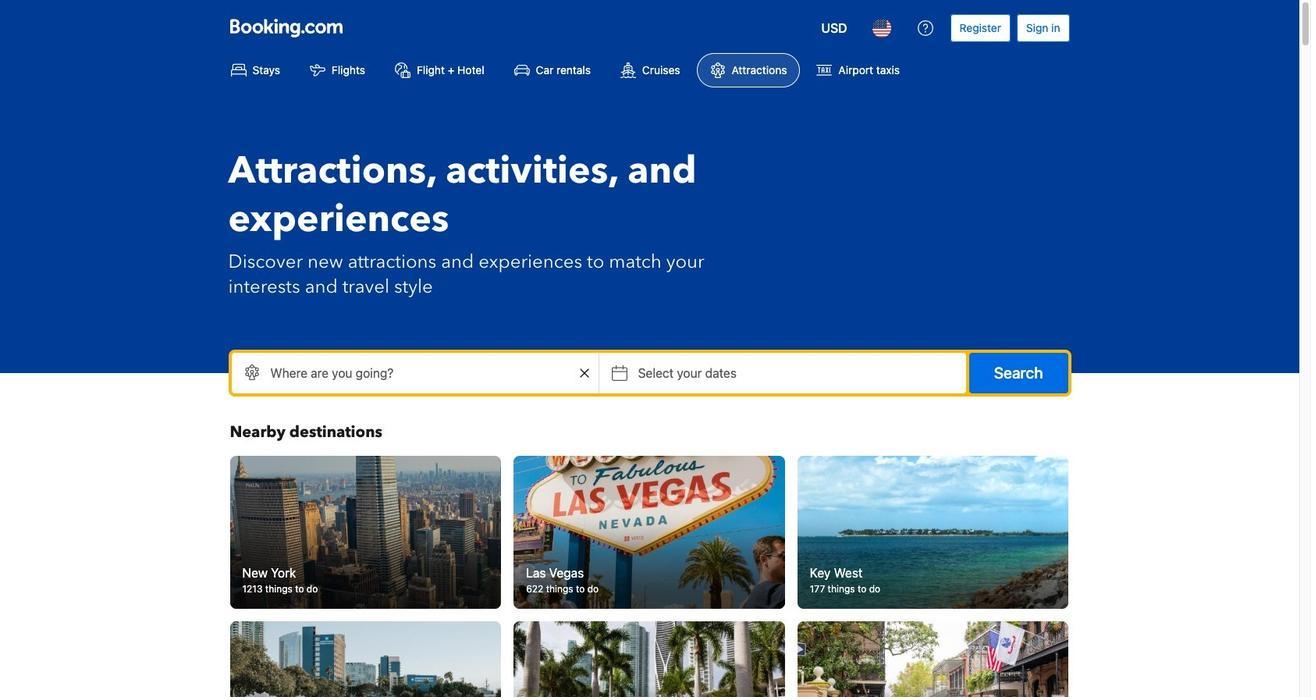 Task type: locate. For each thing, give the bounding box(es) containing it.
miami image
[[514, 621, 785, 697]]

san diego image
[[230, 621, 501, 697]]

las vegas image
[[514, 456, 785, 609]]

Where are you going? search field
[[232, 353, 599, 394]]

new orleans image
[[798, 621, 1069, 697]]



Task type: describe. For each thing, give the bounding box(es) containing it.
key west image
[[798, 456, 1069, 609]]

booking.com image
[[230, 19, 342, 37]]

new york image
[[230, 456, 501, 609]]



Task type: vqa. For each thing, say whether or not it's contained in the screenshot.
to
no



